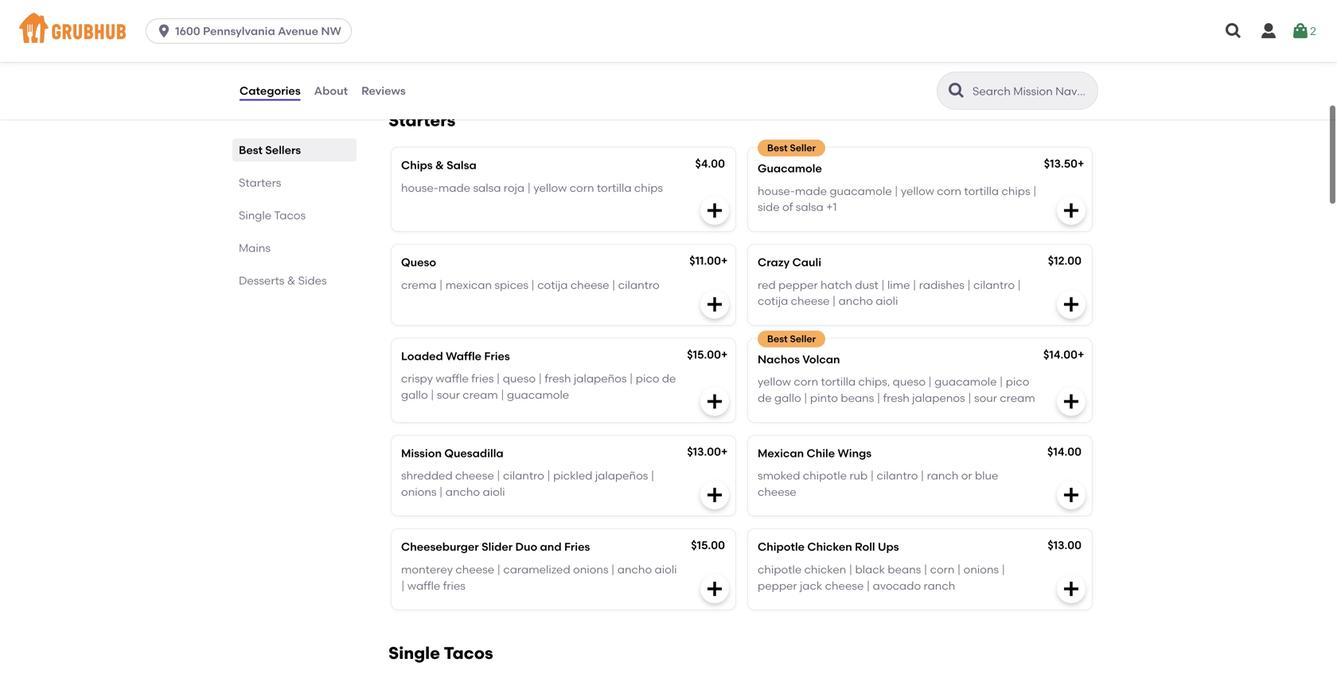 Task type: vqa. For each thing, say whether or not it's contained in the screenshot.
Chile
yes



Task type: locate. For each thing, give the bounding box(es) containing it.
$14.00 +
[[1043, 348, 1084, 361]]

2 horizontal spatial aioli
[[876, 294, 898, 308]]

categories
[[240, 84, 301, 97]]

yellow corn tortilla chips, queso | guacamole | pico de gallo | pinto beans | fresh jalapenos | sour cream inside button
[[400, 32, 677, 62]]

salsa
[[473, 181, 501, 195], [796, 200, 824, 214]]

chipotle down the "chile"
[[803, 469, 847, 482]]

fries down waffle at the bottom
[[471, 372, 494, 385]]

fries down monterey
[[443, 579, 466, 592]]

seller up guacamole
[[790, 142, 816, 154]]

house- down chips
[[401, 181, 438, 195]]

1 best seller from the top
[[767, 142, 816, 154]]

roja
[[504, 181, 525, 195]]

cauli
[[792, 255, 821, 269]]

house- inside house-made guacamole | yellow corn tortilla chips | side of salsa +1
[[758, 184, 795, 198]]

best left 'sellers'
[[239, 143, 263, 157]]

cilantro inside shredded cheese | cilantro | pickled jalapeños | onions | ancho aioli
[[503, 469, 544, 482]]

guacamole inside button
[[576, 32, 639, 46]]

0 vertical spatial beans
[[483, 48, 516, 62]]

fries right the and
[[564, 540, 590, 554]]

2
[[1310, 24, 1316, 38]]

yellow corn tortilla chips, queso | guacamole | pico de gallo | pinto beans | fresh jalapenos | sour cream
[[400, 32, 677, 62], [758, 375, 1035, 405]]

0 horizontal spatial chips,
[[500, 32, 532, 46]]

cheese down hatch on the top of page
[[791, 294, 830, 308]]

&
[[435, 158, 444, 172], [287, 274, 296, 287]]

1 horizontal spatial fries
[[564, 540, 590, 554]]

$15.00
[[687, 348, 721, 361], [691, 539, 725, 552]]

nw
[[321, 24, 341, 38]]

2 horizontal spatial ancho
[[838, 294, 873, 308]]

cream
[[642, 48, 677, 62], [463, 388, 498, 402], [1000, 391, 1035, 405]]

1 vertical spatial $14.00
[[1047, 445, 1082, 458]]

ranch right the avocado
[[924, 579, 955, 592]]

and
[[540, 540, 562, 554]]

cheeseburger slider duo and fries
[[401, 540, 590, 554]]

1 seller from the top
[[790, 142, 816, 154]]

cheese down chicken
[[825, 579, 864, 592]]

1 horizontal spatial chips,
[[858, 375, 890, 389]]

svg image for crema | mexican spices | cotija cheese | cilantro
[[705, 295, 724, 314]]

chipotle chicken roll ups
[[758, 540, 899, 554]]

$13.00 for $13.00
[[1048, 539, 1082, 552]]

volcan
[[802, 352, 840, 366]]

mains
[[239, 241, 271, 255]]

2 horizontal spatial onions
[[963, 563, 999, 576]]

1 horizontal spatial de
[[662, 372, 676, 385]]

fries inside monterey cheese | caramelized onions | ancho aioli | waffle fries
[[443, 579, 466, 592]]

2 vertical spatial aioli
[[655, 563, 677, 576]]

2 vertical spatial beans
[[888, 563, 921, 576]]

1 vertical spatial jalapeños
[[595, 469, 648, 482]]

0 horizontal spatial jalapenos
[[554, 48, 607, 62]]

2 horizontal spatial cream
[[1000, 391, 1035, 405]]

corn
[[436, 32, 460, 46], [570, 181, 594, 195], [937, 184, 961, 198], [794, 375, 818, 389], [930, 563, 955, 576]]

1 horizontal spatial beans
[[841, 391, 874, 405]]

salsa left +1
[[796, 200, 824, 214]]

0 horizontal spatial beans
[[483, 48, 516, 62]]

cheese inside smoked chipotle rub | cilantro | ranch or blue cheese
[[758, 485, 796, 499]]

ancho inside red pepper hatch dust | lime | radishes | cilantro | cotija cheese | ancho aioli
[[838, 294, 873, 308]]

+ for $13.00
[[721, 445, 728, 458]]

0 horizontal spatial single tacos
[[239, 209, 306, 222]]

cheese inside red pepper hatch dust | lime | radishes | cilantro | cotija cheese | ancho aioli
[[791, 294, 830, 308]]

aioli inside monterey cheese | caramelized onions | ancho aioli | waffle fries
[[655, 563, 677, 576]]

1 horizontal spatial cotija
[[758, 294, 788, 308]]

1 horizontal spatial single tacos
[[388, 643, 493, 663]]

search icon image
[[947, 81, 966, 100]]

onions
[[401, 485, 437, 499], [573, 563, 608, 576], [963, 563, 999, 576]]

1 horizontal spatial house-
[[758, 184, 795, 198]]

0 vertical spatial $13.00
[[687, 445, 721, 458]]

0 horizontal spatial made
[[438, 181, 470, 195]]

chipotle down chipotle
[[758, 563, 802, 576]]

house-
[[401, 181, 438, 195], [758, 184, 795, 198]]

0 horizontal spatial cream
[[463, 388, 498, 402]]

0 vertical spatial pinto
[[452, 48, 480, 62]]

fries right waffle at the bottom
[[484, 349, 510, 363]]

1 horizontal spatial aioli
[[655, 563, 677, 576]]

starters down best sellers
[[239, 176, 281, 189]]

fries inside crispy waffle fries | queso | fresh jalapeños | pico de gallo | sour cream | guacamole
[[471, 372, 494, 385]]

chips
[[634, 181, 663, 195], [1002, 184, 1030, 198]]

waffle down monterey
[[407, 579, 440, 592]]

$15.00 for $15.00 +
[[687, 348, 721, 361]]

gallo inside button
[[416, 48, 443, 62]]

$13.00
[[687, 445, 721, 458], [1048, 539, 1082, 552]]

svg image
[[1224, 21, 1243, 41], [1291, 21, 1310, 41], [156, 23, 172, 39], [1062, 201, 1081, 220], [1062, 295, 1081, 314], [1062, 392, 1081, 411], [1062, 486, 1081, 505], [1062, 579, 1081, 599]]

svg image
[[1259, 21, 1278, 41], [707, 49, 726, 68], [705, 201, 724, 220], [705, 295, 724, 314], [705, 392, 724, 411], [705, 486, 724, 505], [705, 579, 724, 599]]

0 horizontal spatial house-
[[401, 181, 438, 195]]

single
[[239, 209, 271, 222], [388, 643, 440, 663]]

made up +1
[[795, 184, 827, 198]]

1 vertical spatial aioli
[[483, 485, 505, 499]]

2 vertical spatial ancho
[[617, 563, 652, 576]]

house-made guacamole | yellow corn tortilla chips | side of salsa +1
[[758, 184, 1037, 214]]

pepper inside red pepper hatch dust | lime | radishes | cilantro | cotija cheese | ancho aioli
[[778, 278, 818, 292]]

queso inside crispy waffle fries | queso | fresh jalapeños | pico de gallo | sour cream | guacamole
[[503, 372, 536, 385]]

& for salsa
[[435, 158, 444, 172]]

$14.00 for $14.00
[[1047, 445, 1082, 458]]

$14.00
[[1043, 348, 1078, 361], [1047, 445, 1082, 458]]

1 vertical spatial $15.00
[[691, 539, 725, 552]]

0 vertical spatial $14.00
[[1043, 348, 1078, 361]]

cheese down cheeseburger slider duo and fries
[[456, 563, 494, 576]]

1 vertical spatial chipotle
[[758, 563, 802, 576]]

svg image for monterey cheese | caramelized onions | ancho aioli | waffle fries
[[705, 579, 724, 599]]

pico inside crispy waffle fries | queso | fresh jalapeños | pico de gallo | sour cream | guacamole
[[636, 372, 659, 385]]

waffle inside crispy waffle fries | queso | fresh jalapeños | pico de gallo | sour cream | guacamole
[[436, 372, 469, 385]]

0 vertical spatial fries
[[471, 372, 494, 385]]

best up guacamole
[[767, 142, 788, 154]]

fries
[[471, 372, 494, 385], [443, 579, 466, 592]]

+
[[1078, 157, 1084, 170], [721, 254, 728, 267], [721, 348, 728, 361], [1078, 348, 1084, 361], [721, 445, 728, 458]]

pinto
[[452, 48, 480, 62], [810, 391, 838, 405]]

2 vertical spatial de
[[758, 391, 772, 405]]

seller up nachos volcan
[[790, 333, 816, 345]]

house- up side
[[758, 184, 795, 198]]

ranch
[[927, 469, 958, 482], [924, 579, 955, 592]]

2 best seller from the top
[[767, 333, 816, 345]]

1 vertical spatial ancho
[[445, 485, 480, 499]]

1 horizontal spatial made
[[795, 184, 827, 198]]

guacamole
[[576, 32, 639, 46], [830, 184, 892, 198], [935, 375, 997, 389], [507, 388, 569, 402]]

waffle down loaded waffle fries
[[436, 372, 469, 385]]

1 horizontal spatial fries
[[471, 372, 494, 385]]

& left salsa
[[435, 158, 444, 172]]

0 horizontal spatial sour
[[437, 388, 460, 402]]

0 vertical spatial chipotle
[[803, 469, 847, 482]]

cilantro
[[618, 278, 660, 292], [973, 278, 1015, 292], [503, 469, 544, 482], [877, 469, 918, 482]]

house- for house-made guacamole | yellow corn tortilla chips | side of salsa +1
[[758, 184, 795, 198]]

fresh
[[525, 48, 551, 62], [545, 372, 571, 385], [883, 391, 910, 405]]

1 vertical spatial salsa
[[796, 200, 824, 214]]

made down salsa
[[438, 181, 470, 195]]

1 horizontal spatial $13.00
[[1048, 539, 1082, 552]]

svg image for crispy waffle fries | queso | fresh jalapeños | pico de gallo | sour cream | guacamole
[[705, 392, 724, 411]]

0 vertical spatial $15.00
[[687, 348, 721, 361]]

best up nachos
[[767, 333, 788, 345]]

1 vertical spatial seller
[[790, 333, 816, 345]]

cheese down smoked
[[758, 485, 796, 499]]

+1
[[826, 200, 837, 214]]

1 vertical spatial de
[[662, 372, 676, 385]]

$13.00 for $13.00 +
[[687, 445, 721, 458]]

$13.00 +
[[687, 445, 728, 458]]

0 horizontal spatial ancho
[[445, 485, 480, 499]]

1 horizontal spatial onions
[[573, 563, 608, 576]]

pepper down crazy cauli on the right of the page
[[778, 278, 818, 292]]

ranch left or
[[927, 469, 958, 482]]

0 vertical spatial chips,
[[500, 32, 532, 46]]

cilantro inside red pepper hatch dust | lime | radishes | cilantro | cotija cheese | ancho aioli
[[973, 278, 1015, 292]]

1 horizontal spatial yellow corn tortilla chips, queso | guacamole | pico de gallo | pinto beans | fresh jalapenos | sour cream
[[758, 375, 1035, 405]]

aioli
[[876, 294, 898, 308], [483, 485, 505, 499], [655, 563, 677, 576]]

best
[[767, 142, 788, 154], [239, 143, 263, 157], [767, 333, 788, 345]]

1 horizontal spatial cream
[[642, 48, 677, 62]]

0 horizontal spatial aioli
[[483, 485, 505, 499]]

guacamole
[[758, 162, 822, 175]]

pepper inside chipotle chicken | black beans | corn | onions | pepper jack cheese | avocado ranch
[[758, 579, 797, 592]]

ancho
[[838, 294, 873, 308], [445, 485, 480, 499], [617, 563, 652, 576]]

pinto inside button
[[452, 48, 480, 62]]

cotija
[[537, 278, 568, 292], [758, 294, 788, 308]]

0 horizontal spatial onions
[[401, 485, 437, 499]]

best seller up guacamole
[[767, 142, 816, 154]]

0 horizontal spatial de
[[400, 48, 414, 62]]

0 horizontal spatial $13.00
[[687, 445, 721, 458]]

1 horizontal spatial chips
[[1002, 184, 1030, 198]]

crazy cauli
[[758, 255, 821, 269]]

yellow inside yellow corn tortilla chips, queso | guacamole | pico de gallo | pinto beans | fresh jalapenos | sour cream button
[[400, 32, 433, 46]]

1 vertical spatial yellow corn tortilla chips, queso | guacamole | pico de gallo | pinto beans | fresh jalapenos | sour cream
[[758, 375, 1035, 405]]

sour
[[616, 48, 639, 62], [437, 388, 460, 402], [974, 391, 997, 405]]

0 horizontal spatial cotija
[[537, 278, 568, 292]]

salsa left roja
[[473, 181, 501, 195]]

loaded
[[401, 349, 443, 363]]

made for guacamole
[[795, 184, 827, 198]]

black
[[855, 563, 885, 576]]

1 horizontal spatial pinto
[[810, 391, 838, 405]]

ups
[[878, 540, 899, 554]]

pico
[[648, 32, 671, 46], [636, 372, 659, 385], [1006, 375, 1029, 389]]

hatch
[[821, 278, 852, 292]]

0 vertical spatial ranch
[[927, 469, 958, 482]]

nachos
[[758, 352, 800, 366]]

sides
[[298, 274, 327, 287]]

onions inside shredded cheese | cilantro | pickled jalapeños | onions | ancho aioli
[[401, 485, 437, 499]]

$15.00 left chipotle
[[691, 539, 725, 552]]

1 vertical spatial fries
[[564, 540, 590, 554]]

tortilla inside house-made guacamole | yellow corn tortilla chips | side of salsa +1
[[964, 184, 999, 198]]

0 vertical spatial fries
[[484, 349, 510, 363]]

1 vertical spatial $13.00
[[1048, 539, 1082, 552]]

smoked chipotle rub | cilantro | ranch or blue cheese
[[758, 469, 998, 499]]

chipotle
[[758, 540, 805, 554]]

0 vertical spatial aioli
[[876, 294, 898, 308]]

1 vertical spatial chips,
[[858, 375, 890, 389]]

0 vertical spatial tacos
[[274, 209, 306, 222]]

2 seller from the top
[[790, 333, 816, 345]]

1 vertical spatial cotija
[[758, 294, 788, 308]]

blue
[[975, 469, 998, 482]]

2 horizontal spatial beans
[[888, 563, 921, 576]]

jalapeños inside shredded cheese | cilantro | pickled jalapeños | onions | ancho aioli
[[595, 469, 648, 482]]

cotija right spices
[[537, 278, 568, 292]]

0 vertical spatial jalapenos
[[554, 48, 607, 62]]

0 horizontal spatial single
[[239, 209, 271, 222]]

1 vertical spatial best seller
[[767, 333, 816, 345]]

1 vertical spatial ranch
[[924, 579, 955, 592]]

corn inside button
[[436, 32, 460, 46]]

guacamole inside crispy waffle fries | queso | fresh jalapeños | pico de gallo | sour cream | guacamole
[[507, 388, 569, 402]]

cilantro inside smoked chipotle rub | cilantro | ranch or blue cheese
[[877, 469, 918, 482]]

chips inside house-made guacamole | yellow corn tortilla chips | side of salsa +1
[[1002, 184, 1030, 198]]

corn inside chipotle chicken | black beans | corn | onions | pepper jack cheese | avocado ranch
[[930, 563, 955, 576]]

starters up chips
[[388, 110, 455, 131]]

+ for $15.00
[[721, 348, 728, 361]]

& left sides
[[287, 274, 296, 287]]

$12.00
[[1048, 254, 1082, 267]]

1 vertical spatial jalapenos
[[912, 391, 965, 405]]

pepper
[[778, 278, 818, 292], [758, 579, 797, 592]]

pepper left the jack
[[758, 579, 797, 592]]

cotija inside red pepper hatch dust | lime | radishes | cilantro | cotija cheese | ancho aioli
[[758, 294, 788, 308]]

made for salsa
[[438, 181, 470, 195]]

1 vertical spatial waffle
[[407, 579, 440, 592]]

0 horizontal spatial fries
[[443, 579, 466, 592]]

0 horizontal spatial starters
[[239, 176, 281, 189]]

best seller up nachos volcan
[[767, 333, 816, 345]]

$4.00
[[695, 157, 725, 170]]

0 horizontal spatial yellow corn tortilla chips, queso | guacamole | pico de gallo | pinto beans | fresh jalapenos | sour cream
[[400, 32, 677, 62]]

0 vertical spatial ancho
[[838, 294, 873, 308]]

best seller for nachos volcan
[[767, 333, 816, 345]]

svg image inside 2 button
[[1291, 21, 1310, 41]]

tortilla
[[463, 32, 498, 46], [597, 181, 632, 195], [964, 184, 999, 198], [821, 375, 856, 389]]

fresh inside button
[[525, 48, 551, 62]]

yellow
[[400, 32, 433, 46], [533, 181, 567, 195], [901, 184, 934, 198], [758, 375, 791, 389]]

salsa inside house-made guacamole | yellow corn tortilla chips | side of salsa +1
[[796, 200, 824, 214]]

0 horizontal spatial chipotle
[[758, 563, 802, 576]]

onions inside chipotle chicken | black beans | corn | onions | pepper jack cheese | avocado ranch
[[963, 563, 999, 576]]

waffle
[[436, 372, 469, 385], [407, 579, 440, 592]]

cheese down quesadilla
[[455, 469, 494, 482]]

0 vertical spatial pepper
[[778, 278, 818, 292]]

cotija down red
[[758, 294, 788, 308]]

best seller
[[767, 142, 816, 154], [767, 333, 816, 345]]

1600 pennsylvania avenue nw
[[175, 24, 341, 38]]

0 vertical spatial salsa
[[473, 181, 501, 195]]

corn inside house-made guacamole | yellow corn tortilla chips | side of salsa +1
[[937, 184, 961, 198]]

chips
[[401, 158, 433, 172]]

0 vertical spatial fresh
[[525, 48, 551, 62]]

0 vertical spatial yellow corn tortilla chips, queso | guacamole | pico de gallo | pinto beans | fresh jalapenos | sour cream
[[400, 32, 677, 62]]

1 vertical spatial &
[[287, 274, 296, 287]]

fries
[[484, 349, 510, 363], [564, 540, 590, 554]]

1 vertical spatial pepper
[[758, 579, 797, 592]]

0 vertical spatial single tacos
[[239, 209, 306, 222]]

mexican
[[445, 278, 492, 292]]

sellers
[[265, 143, 301, 157]]

0 vertical spatial jalapeños
[[574, 372, 627, 385]]

made inside house-made guacamole | yellow corn tortilla chips | side of salsa +1
[[795, 184, 827, 198]]

1 horizontal spatial &
[[435, 158, 444, 172]]

0 vertical spatial &
[[435, 158, 444, 172]]

$15.00 left nachos
[[687, 348, 721, 361]]

cream inside crispy waffle fries | queso | fresh jalapeños | pico de gallo | sour cream | guacamole
[[463, 388, 498, 402]]

smoked
[[758, 469, 800, 482]]

1 vertical spatial single tacos
[[388, 643, 493, 663]]

jack
[[800, 579, 822, 592]]

duo
[[515, 540, 537, 554]]

shredded cheese | cilantro | pickled jalapeños | onions | ancho aioli
[[401, 469, 654, 499]]

best for crispy waffle fries | queso | fresh jalapeños | pico de gallo | sour cream | guacamole
[[767, 333, 788, 345]]



Task type: describe. For each thing, give the bounding box(es) containing it.
beans inside chipotle chicken | black beans | corn | onions | pepper jack cheese | avocado ranch
[[888, 563, 921, 576]]

queso for loaded waffle fries
[[503, 372, 536, 385]]

$13.50
[[1044, 157, 1078, 170]]

aioli inside red pepper hatch dust | lime | radishes | cilantro | cotija cheese | ancho aioli
[[876, 294, 898, 308]]

0 vertical spatial single
[[239, 209, 271, 222]]

chile
[[807, 446, 835, 460]]

1 vertical spatial starters
[[239, 176, 281, 189]]

cheese inside monterey cheese | caramelized onions | ancho aioli | waffle fries
[[456, 563, 494, 576]]

onions for shredded cheese | cilantro | pickled jalapeños | onions | ancho aioli
[[401, 485, 437, 499]]

quesadilla
[[444, 446, 504, 460]]

& for sides
[[287, 274, 296, 287]]

shredded
[[401, 469, 453, 482]]

monterey
[[401, 563, 453, 576]]

monterey cheese | caramelized onions | ancho aioli | waffle fries
[[401, 563, 677, 592]]

chicken
[[807, 540, 852, 554]]

chicken
[[804, 563, 846, 576]]

avenue
[[278, 24, 318, 38]]

or
[[961, 469, 972, 482]]

mexican
[[758, 446, 804, 460]]

reviews button
[[361, 62, 406, 119]]

1600 pennsylvania avenue nw button
[[146, 18, 358, 44]]

guacamole inside house-made guacamole | yellow corn tortilla chips | side of salsa +1
[[830, 184, 892, 198]]

2 horizontal spatial de
[[758, 391, 772, 405]]

svg image inside 1600 pennsylvania avenue nw button
[[156, 23, 172, 39]]

reviews
[[361, 84, 406, 97]]

+ for $11.00
[[721, 254, 728, 267]]

0 horizontal spatial salsa
[[473, 181, 501, 195]]

sour inside button
[[616, 48, 639, 62]]

desserts
[[239, 274, 284, 287]]

1 horizontal spatial starters
[[388, 110, 455, 131]]

house-made salsa roja | yellow corn tortilla chips
[[401, 181, 663, 195]]

chips, inside button
[[500, 32, 532, 46]]

2 vertical spatial fresh
[[883, 391, 910, 405]]

rub
[[849, 469, 868, 482]]

chipotle chicken | black beans | corn | onions | pepper jack cheese | avocado ranch
[[758, 563, 1005, 592]]

svg image for house-made salsa roja | yellow corn tortilla chips
[[705, 201, 724, 220]]

chipotle inside smoked chipotle rub | cilantro | ranch or blue cheese
[[803, 469, 847, 482]]

best seller for guacamole
[[767, 142, 816, 154]]

of
[[782, 200, 793, 214]]

ancho inside shredded cheese | cilantro | pickled jalapeños | onions | ancho aioli
[[445, 485, 480, 499]]

cheese inside shredded cheese | cilantro | pickled jalapeños | onions | ancho aioli
[[455, 469, 494, 482]]

crispy waffle fries | queso | fresh jalapeños | pico de gallo | sour cream | guacamole
[[401, 372, 676, 402]]

1 vertical spatial single
[[388, 643, 440, 663]]

1 vertical spatial pinto
[[810, 391, 838, 405]]

roll
[[855, 540, 875, 554]]

de inside button
[[400, 48, 414, 62]]

ranch inside smoked chipotle rub | cilantro | ranch or blue cheese
[[927, 469, 958, 482]]

mission quesadilla
[[401, 446, 504, 460]]

side
[[758, 200, 780, 214]]

red pepper hatch dust | lime | radishes | cilantro | cotija cheese | ancho aioli
[[758, 278, 1021, 308]]

slider
[[482, 540, 513, 554]]

svg image inside main navigation navigation
[[1259, 21, 1278, 41]]

2 button
[[1291, 17, 1316, 45]]

mission
[[401, 446, 442, 460]]

onions for chipotle chicken | black beans | corn | onions | pepper jack cheese | avocado ranch
[[963, 563, 999, 576]]

best for house-made salsa roja | yellow corn tortilla chips
[[767, 142, 788, 154]]

1 vertical spatial beans
[[841, 391, 874, 405]]

cream inside button
[[642, 48, 677, 62]]

gallo inside crispy waffle fries | queso | fresh jalapeños | pico de gallo | sour cream | guacamole
[[401, 388, 428, 402]]

about
[[314, 84, 348, 97]]

$11.00 +
[[689, 254, 728, 267]]

$11.00
[[689, 254, 721, 267]]

chipotle inside chipotle chicken | black beans | corn | onions | pepper jack cheese | avocado ranch
[[758, 563, 802, 576]]

Search Mission Navy Yard search field
[[971, 84, 1093, 99]]

0 vertical spatial cotija
[[537, 278, 568, 292]]

chips & salsa
[[401, 158, 476, 172]]

mexican chile wings
[[758, 446, 872, 460]]

jalapeños inside crispy waffle fries | queso | fresh jalapeños | pico de gallo | sour cream | guacamole
[[574, 372, 627, 385]]

lime
[[887, 278, 910, 292]]

onions inside monterey cheese | caramelized onions | ancho aioli | waffle fries
[[573, 563, 608, 576]]

$15.00 for $15.00
[[691, 539, 725, 552]]

avocado
[[873, 579, 921, 592]]

cheese right spices
[[570, 278, 609, 292]]

categories button
[[239, 62, 301, 119]]

caramelized
[[503, 563, 570, 576]]

red
[[758, 278, 776, 292]]

0 horizontal spatial fries
[[484, 349, 510, 363]]

beans inside button
[[483, 48, 516, 62]]

salsa
[[447, 158, 476, 172]]

cheeseburger
[[401, 540, 479, 554]]

pickled
[[553, 469, 592, 482]]

best sellers
[[239, 143, 301, 157]]

$13.50 +
[[1044, 157, 1084, 170]]

dust
[[855, 278, 878, 292]]

de inside crispy waffle fries | queso | fresh jalapeños | pico de gallo | sour cream | guacamole
[[662, 372, 676, 385]]

ranch inside chipotle chicken | black beans | corn | onions | pepper jack cheese | avocado ranch
[[924, 579, 955, 592]]

ancho inside monterey cheese | caramelized onions | ancho aioli | waffle fries
[[617, 563, 652, 576]]

spices
[[494, 278, 528, 292]]

1 horizontal spatial jalapenos
[[912, 391, 965, 405]]

$15.00 +
[[687, 348, 728, 361]]

0 horizontal spatial chips
[[634, 181, 663, 195]]

sour inside crispy waffle fries | queso | fresh jalapeños | pico de gallo | sour cream | guacamole
[[437, 388, 460, 402]]

yellow inside house-made guacamole | yellow corn tortilla chips | side of salsa +1
[[901, 184, 934, 198]]

pico inside yellow corn tortilla chips, queso | guacamole | pico de gallo | pinto beans | fresh jalapenos | sour cream button
[[648, 32, 671, 46]]

queso inside button
[[535, 32, 567, 46]]

waffle
[[446, 349, 482, 363]]

waffle inside monterey cheese | caramelized onions | ancho aioli | waffle fries
[[407, 579, 440, 592]]

aioli inside shredded cheese | cilantro | pickled jalapeños | onions | ancho aioli
[[483, 485, 505, 499]]

crema | mexican spices | cotija cheese | cilantro
[[401, 278, 660, 292]]

seller for guacamole
[[790, 142, 816, 154]]

nachos volcan
[[758, 352, 840, 366]]

cheese inside chipotle chicken | black beans | corn | onions | pepper jack cheese | avocado ranch
[[825, 579, 864, 592]]

crazy
[[758, 255, 790, 269]]

queso for nachos volcan
[[893, 375, 926, 389]]

crema
[[401, 278, 436, 292]]

jalapenos inside button
[[554, 48, 607, 62]]

desserts & sides
[[239, 274, 327, 287]]

svg image for shredded cheese | cilantro | pickled jalapeños | onions | ancho aioli
[[705, 486, 724, 505]]

main navigation navigation
[[0, 0, 1337, 62]]

about button
[[313, 62, 349, 119]]

1 vertical spatial tacos
[[444, 643, 493, 663]]

0 horizontal spatial tacos
[[274, 209, 306, 222]]

fresh inside crispy waffle fries | queso | fresh jalapeños | pico de gallo | sour cream | guacamole
[[545, 372, 571, 385]]

radishes
[[919, 278, 964, 292]]

wings
[[838, 446, 872, 460]]

+ for $13.50
[[1078, 157, 1084, 170]]

loaded waffle fries
[[401, 349, 510, 363]]

seller for nachos volcan
[[790, 333, 816, 345]]

+ for $14.00
[[1078, 348, 1084, 361]]

queso
[[401, 255, 436, 269]]

pennsylvania
[[203, 24, 275, 38]]

2 horizontal spatial sour
[[974, 391, 997, 405]]

1600
[[175, 24, 200, 38]]

house- for house-made salsa roja | yellow corn tortilla chips
[[401, 181, 438, 195]]

yellow corn tortilla chips, queso | guacamole | pico de gallo | pinto beans | fresh jalapenos | sour cream button
[[390, 0, 737, 79]]

tortilla inside button
[[463, 32, 498, 46]]

crispy
[[401, 372, 433, 385]]

$14.00 for $14.00 +
[[1043, 348, 1078, 361]]



